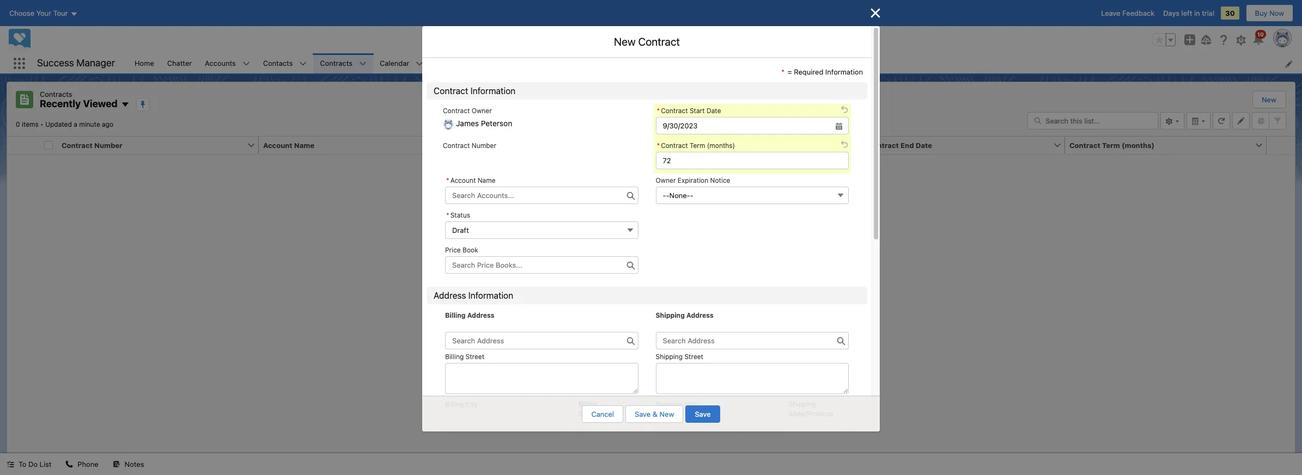 Task type: describe. For each thing, give the bounding box(es) containing it.
contract inside contract end date button
[[868, 141, 899, 150]]

--none--
[[663, 191, 694, 200]]

contract end date
[[868, 141, 933, 150]]

contract inside contract number button
[[62, 141, 93, 150]]

shipping state/province
[[789, 400, 834, 418]]

address for billing
[[468, 312, 495, 320]]

30
[[1226, 9, 1236, 17]]

phone
[[78, 461, 98, 469]]

contracts image
[[16, 91, 33, 108]]

contract owner
[[443, 107, 492, 115]]

number inside button
[[94, 141, 123, 150]]

expiration
[[678, 176, 709, 185]]

billing state/province
[[579, 400, 623, 418]]

contract term (months)
[[1070, 141, 1155, 150]]

Search Recently Viewed list view. search field
[[1028, 112, 1159, 129]]

minute
[[79, 120, 100, 128]]

* for * = required information
[[782, 68, 785, 76]]

book
[[463, 246, 478, 254]]

new for new
[[1263, 95, 1277, 104]]

status inside recently viewed|contracts|list view element
[[581, 284, 722, 306]]

recently.
[[694, 285, 722, 294]]

contracts inside you haven't viewed any contracts recently. try switching list views.
[[660, 285, 692, 294]]

any
[[646, 285, 658, 294]]

contract end date button
[[864, 137, 1054, 154]]

0 horizontal spatial (months)
[[707, 141, 736, 150]]

calendar
[[380, 59, 410, 67]]

calendar link
[[373, 53, 416, 74]]

notes button
[[106, 454, 151, 476]]

* account name
[[446, 176, 496, 185]]

contract information
[[434, 86, 516, 96]]

list containing home
[[128, 53, 1303, 74]]

list
[[40, 461, 51, 469]]

action element
[[1268, 137, 1296, 155]]

address information
[[434, 291, 514, 301]]

chatter link
[[161, 53, 199, 74]]

save & new button
[[626, 406, 684, 424]]

contract number inside button
[[62, 141, 123, 150]]

billing street
[[445, 353, 485, 361]]

=
[[788, 68, 793, 76]]

home
[[135, 59, 154, 67]]

text default image for phone
[[66, 461, 73, 469]]

1 horizontal spatial account
[[451, 176, 476, 185]]

calendar list item
[[373, 53, 430, 74]]

billing for billing address
[[445, 312, 466, 320]]

state/province for shipping
[[789, 410, 834, 418]]

none search field inside recently viewed|contracts|list view element
[[1028, 112, 1159, 129]]

contract end date element
[[864, 137, 1072, 155]]

shipping city
[[656, 401, 697, 409]]

1 vertical spatial owner
[[656, 176, 676, 185]]

left
[[1182, 9, 1193, 17]]

owner expiration notice
[[656, 176, 731, 185]]

leave feedback link
[[1102, 9, 1155, 17]]

item number image
[[7, 137, 40, 154]]

status inside button
[[465, 141, 488, 150]]

save button
[[686, 406, 720, 424]]

save & new
[[635, 411, 675, 419]]

billing for billing state/province
[[579, 400, 597, 409]]

date for contract end date
[[916, 141, 933, 150]]

contract start date button
[[662, 137, 852, 154]]

item number element
[[7, 137, 40, 155]]

contracts link
[[314, 53, 359, 74]]

shipping for shipping street
[[656, 353, 683, 361]]

(months) inside 'button'
[[1123, 141, 1155, 150]]

shipping street
[[656, 353, 704, 361]]

none-
[[670, 191, 691, 200]]

recently viewed status
[[16, 120, 45, 128]]

0 horizontal spatial contracts
[[40, 90, 72, 99]]

0 vertical spatial group
[[1154, 33, 1176, 46]]

Billing Street text field
[[445, 364, 639, 395]]

3 - from the left
[[691, 191, 694, 200]]

contract term (months) button
[[1066, 137, 1256, 154]]

status element
[[461, 137, 669, 155]]

date up contract start date
[[707, 107, 722, 115]]

inverse image
[[870, 7, 883, 20]]

billing for billing city
[[445, 401, 464, 409]]

recently viewed
[[40, 98, 118, 110]]

recently viewed|contracts|list view element
[[7, 82, 1296, 454]]

display as table image
[[1187, 112, 1211, 129]]

in
[[1195, 9, 1201, 17]]

manager
[[76, 57, 115, 69]]

to do list button
[[0, 454, 58, 476]]

term inside contract term (months) 'button'
[[1103, 141, 1121, 150]]

shipping for shipping address
[[656, 312, 685, 320]]

search... button
[[526, 31, 744, 49]]

start inside group
[[690, 107, 705, 115]]

group containing *
[[656, 104, 849, 134]]

contract number button
[[57, 137, 247, 154]]

1 - from the left
[[663, 191, 667, 200]]

search...
[[547, 35, 576, 44]]

Billing State/Province text field
[[579, 421, 639, 438]]

0 items • updated a minute ago
[[16, 120, 113, 128]]

contacts list item
[[257, 53, 314, 74]]

price book
[[445, 246, 478, 254]]

buy now button
[[1247, 4, 1294, 22]]

items
[[22, 120, 39, 128]]

to do list
[[19, 461, 51, 469]]

accounts link
[[199, 53, 242, 74]]

billing address
[[445, 312, 495, 320]]

list
[[658, 296, 668, 304]]

billing for billing street
[[445, 353, 464, 361]]

new inside save & new button
[[660, 411, 675, 419]]

0
[[16, 120, 20, 128]]

cell inside recently viewed|contracts|list view element
[[40, 137, 57, 155]]

viewed
[[621, 285, 644, 294]]

city for billing city
[[466, 401, 478, 409]]

success
[[37, 57, 74, 69]]



Task type: vqa. For each thing, say whether or not it's contained in the screenshot.
the Owner Expiration Notice
yes



Task type: locate. For each thing, give the bounding box(es) containing it.
1 horizontal spatial group
[[1154, 33, 1176, 46]]

information
[[826, 68, 864, 76], [471, 86, 516, 96], [469, 291, 514, 301]]

0 horizontal spatial number
[[94, 141, 123, 150]]

1 horizontal spatial number
[[472, 141, 497, 150]]

street
[[466, 353, 485, 361], [685, 353, 704, 361]]

* left =
[[782, 68, 785, 76]]

contracts inside contracts link
[[320, 59, 353, 67]]

contract term (months) element
[[1066, 137, 1274, 155]]

name
[[294, 141, 315, 150], [478, 176, 496, 185]]

contract start date
[[667, 141, 736, 150]]

cancel
[[592, 411, 614, 419]]

•
[[40, 120, 44, 128]]

contracts right contacts list item
[[320, 59, 353, 67]]

shipping inside the shipping state/province
[[789, 400, 816, 409]]

0 vertical spatial owner
[[472, 107, 492, 115]]

state/province up shipping state/province 'text box' on the right of page
[[789, 410, 834, 418]]

Search Address text field
[[656, 333, 849, 350]]

&
[[653, 411, 658, 419]]

* contract start date
[[657, 107, 722, 115]]

switching
[[625, 296, 656, 304]]

information for address information
[[469, 291, 514, 301]]

billing inside billing state/province
[[579, 400, 597, 409]]

contracts list item
[[314, 53, 373, 74]]

buy
[[1256, 9, 1268, 17]]

billing down address information
[[445, 312, 466, 320]]

contract inside group
[[661, 107, 688, 115]]

* contract term (months)
[[657, 141, 736, 150]]

0 horizontal spatial account
[[263, 141, 293, 150]]

account
[[263, 141, 293, 150], [451, 176, 476, 185]]

street down billing address
[[466, 353, 485, 361]]

* status
[[446, 211, 470, 219]]

2 - from the left
[[666, 191, 670, 200]]

term down the search recently viewed list view. search box
[[1103, 141, 1121, 150]]

address up billing address
[[434, 291, 466, 301]]

shipping address
[[656, 312, 714, 320]]

information up billing address
[[469, 291, 514, 301]]

text default image
[[7, 461, 14, 469], [66, 461, 73, 469]]

(months) down the search recently viewed list view. search box
[[1123, 141, 1155, 150]]

to
[[19, 461, 26, 469]]

billing down billing address
[[445, 353, 464, 361]]

shipping up &
[[656, 401, 683, 409]]

views.
[[670, 296, 690, 304]]

1 street from the left
[[466, 353, 485, 361]]

Shipping Street text field
[[656, 364, 849, 395]]

viewed
[[83, 98, 118, 110]]

street for billing street
[[466, 353, 485, 361]]

price
[[445, 246, 461, 254]]

account name element
[[259, 137, 467, 155]]

2 horizontal spatial address
[[687, 312, 714, 320]]

* up * contract term (months)
[[657, 107, 660, 115]]

1 horizontal spatial term
[[1103, 141, 1121, 150]]

group
[[1154, 33, 1176, 46], [656, 104, 849, 134]]

contract inside contract term (months) 'button'
[[1070, 141, 1101, 150]]

group down days
[[1154, 33, 1176, 46]]

contract inside contract start date button
[[667, 141, 698, 150]]

*
[[782, 68, 785, 76], [657, 107, 660, 115], [657, 141, 660, 150], [446, 176, 450, 185], [446, 211, 450, 219]]

Shipping City text field
[[656, 411, 785, 429]]

shipping down list at right bottom
[[656, 312, 685, 320]]

term up the expiration
[[690, 141, 706, 150]]

street for shipping street
[[685, 353, 704, 361]]

text default image inside the to do list 'button'
[[7, 461, 14, 469]]

1 vertical spatial group
[[656, 104, 849, 134]]

* for * contract start date
[[657, 107, 660, 115]]

buy now
[[1256, 9, 1285, 17]]

shipping up shipping state/province 'text box' on the right of page
[[789, 400, 816, 409]]

(months) up notice
[[707, 141, 736, 150]]

1 vertical spatial account
[[451, 176, 476, 185]]

success manager
[[37, 57, 115, 69]]

home link
[[128, 53, 161, 74]]

shipping down shipping address
[[656, 353, 683, 361]]

0 vertical spatial contracts
[[320, 59, 353, 67]]

contract start date element
[[662, 137, 864, 155]]

0 horizontal spatial city
[[466, 401, 478, 409]]

Billing City text field
[[445, 411, 574, 429]]

start
[[690, 107, 705, 115], [700, 141, 717, 150]]

1 horizontal spatial contracts
[[320, 59, 353, 67]]

state/province up "billing state/province" text field
[[579, 410, 623, 418]]

action image
[[1268, 137, 1296, 154]]

contract
[[639, 35, 680, 48], [434, 86, 469, 96], [443, 107, 470, 115], [661, 107, 688, 115], [62, 141, 93, 150], [667, 141, 698, 150], [868, 141, 899, 150], [1070, 141, 1101, 150], [443, 141, 470, 150], [661, 141, 688, 150]]

0 horizontal spatial text default image
[[7, 461, 14, 469]]

account inside button
[[263, 141, 293, 150]]

leave feedback
[[1102, 9, 1155, 17]]

0 horizontal spatial group
[[656, 104, 849, 134]]

0 horizontal spatial new
[[614, 35, 636, 48]]

days left in trial
[[1164, 9, 1215, 17]]

cancel button
[[582, 406, 624, 424]]

you haven't viewed any contracts recently. try switching list views.
[[581, 285, 722, 304]]

address down views.
[[687, 312, 714, 320]]

city up shipping city text box
[[685, 401, 697, 409]]

1 vertical spatial new
[[1263, 95, 1277, 104]]

1 horizontal spatial street
[[685, 353, 704, 361]]

text default image left phone
[[66, 461, 73, 469]]

street down shipping address
[[685, 353, 704, 361]]

state/province for billing
[[579, 410, 623, 418]]

1 horizontal spatial save
[[695, 411, 711, 419]]

save left &
[[635, 411, 651, 419]]

new inside new 'button'
[[1263, 95, 1277, 104]]

try
[[613, 296, 623, 304]]

1 horizontal spatial state/province
[[789, 410, 834, 418]]

text default image inside phone button
[[66, 461, 73, 469]]

* = required information
[[782, 68, 864, 76]]

contract number element
[[57, 137, 265, 155]]

shipping
[[656, 312, 685, 320], [656, 353, 683, 361], [789, 400, 816, 409], [656, 401, 683, 409]]

a
[[74, 120, 77, 128]]

1 horizontal spatial owner
[[656, 176, 676, 185]]

recently
[[40, 98, 81, 110]]

0 horizontal spatial address
[[434, 291, 466, 301]]

city up the billing city text field
[[466, 401, 478, 409]]

contracts
[[320, 59, 353, 67], [40, 90, 72, 99], [660, 285, 692, 294]]

information right required
[[826, 68, 864, 76]]

group up contract start date button at the top right of the page
[[656, 104, 849, 134]]

cell
[[40, 137, 57, 155]]

status containing you haven't viewed any contracts recently.
[[581, 284, 722, 306]]

0 horizontal spatial term
[[690, 141, 706, 150]]

0 vertical spatial start
[[690, 107, 705, 115]]

1 vertical spatial status
[[451, 211, 470, 219]]

owner up --none--
[[656, 176, 676, 185]]

None search field
[[1028, 112, 1159, 129]]

number up * account name
[[472, 141, 497, 150]]

2 horizontal spatial new
[[1263, 95, 1277, 104]]

2 state/province from the left
[[789, 410, 834, 418]]

information for contract information
[[471, 86, 516, 96]]

1 horizontal spatial new
[[660, 411, 675, 419]]

0 vertical spatial information
[[826, 68, 864, 76]]

save
[[635, 411, 651, 419], [695, 411, 711, 419]]

status up price book
[[451, 211, 470, 219]]

2 vertical spatial new
[[660, 411, 675, 419]]

account name button
[[259, 137, 449, 154]]

trial
[[1203, 9, 1215, 17]]

leave
[[1102, 9, 1121, 17]]

city for shipping city
[[685, 401, 697, 409]]

0 horizontal spatial contract number
[[62, 141, 123, 150]]

contracts up the updated
[[40, 90, 72, 99]]

* up '* status'
[[446, 176, 450, 185]]

ago
[[102, 120, 113, 128]]

2 text default image from the left
[[66, 461, 73, 469]]

1 text default image from the left
[[7, 461, 14, 469]]

start up notice
[[700, 141, 717, 150]]

save down shipping city
[[695, 411, 711, 419]]

feedback
[[1123, 9, 1155, 17]]

2 street from the left
[[685, 353, 704, 361]]

0 vertical spatial new
[[614, 35, 636, 48]]

2 save from the left
[[695, 411, 711, 419]]

notice
[[711, 176, 731, 185]]

status button
[[461, 137, 650, 154]]

1 state/province from the left
[[579, 410, 623, 418]]

account name
[[263, 141, 315, 150]]

2 vertical spatial information
[[469, 291, 514, 301]]

date for contract start date
[[719, 141, 736, 150]]

0 horizontal spatial state/province
[[579, 410, 623, 418]]

chatter
[[167, 59, 192, 67]]

None text field
[[656, 152, 849, 169]]

1 horizontal spatial name
[[478, 176, 496, 185]]

contract number up * account name
[[443, 141, 497, 150]]

shipping for shipping state/province
[[789, 400, 816, 409]]

contacts
[[263, 59, 293, 67]]

shipping for shipping city
[[656, 401, 683, 409]]

1 vertical spatial contracts
[[40, 90, 72, 99]]

date inside button
[[719, 141, 736, 150]]

end
[[901, 141, 915, 150]]

billing down billing street at the bottom left
[[445, 401, 464, 409]]

* left contract start date
[[657, 141, 660, 150]]

accounts
[[205, 59, 236, 67]]

contracts up views.
[[660, 285, 692, 294]]

0 vertical spatial account
[[263, 141, 293, 150]]

text default image left to on the left bottom of page
[[7, 461, 14, 469]]

save for save
[[695, 411, 711, 419]]

status
[[581, 284, 722, 306]]

1 horizontal spatial address
[[468, 312, 495, 320]]

city
[[466, 401, 478, 409], [685, 401, 697, 409]]

billing up cancel
[[579, 400, 597, 409]]

address for shipping
[[687, 312, 714, 320]]

now
[[1270, 9, 1285, 17]]

1 horizontal spatial city
[[685, 401, 697, 409]]

-
[[663, 191, 667, 200], [666, 191, 670, 200], [691, 191, 694, 200]]

1 vertical spatial start
[[700, 141, 717, 150]]

name inside button
[[294, 141, 315, 150]]

0 vertical spatial name
[[294, 141, 315, 150]]

new for new contract
[[614, 35, 636, 48]]

Shipping State/Province text field
[[789, 421, 849, 438]]

date inside button
[[916, 141, 933, 150]]

Owner Expiration Notice button
[[656, 187, 849, 204]]

0 horizontal spatial street
[[466, 353, 485, 361]]

* for * status
[[446, 211, 450, 219]]

2 city from the left
[[685, 401, 697, 409]]

status
[[465, 141, 488, 150], [451, 211, 470, 219]]

haven't
[[595, 285, 619, 294]]

information up contract owner
[[471, 86, 516, 96]]

start inside button
[[700, 141, 717, 150]]

billing city
[[445, 401, 478, 409]]

* inside group
[[657, 107, 660, 115]]

* for * contract term (months)
[[657, 141, 660, 150]]

date right end
[[916, 141, 933, 150]]

new contract
[[614, 35, 680, 48]]

text default image
[[113, 461, 120, 469]]

do
[[28, 461, 38, 469]]

owner
[[472, 107, 492, 115], [656, 176, 676, 185]]

status up * account name
[[465, 141, 488, 150]]

start up contract start date
[[690, 107, 705, 115]]

address down address information
[[468, 312, 495, 320]]

2 horizontal spatial contracts
[[660, 285, 692, 294]]

term
[[1103, 141, 1121, 150], [690, 141, 706, 150]]

billing
[[445, 312, 466, 320], [445, 353, 464, 361], [579, 400, 597, 409], [445, 401, 464, 409]]

(months)
[[1123, 141, 1155, 150], [707, 141, 736, 150]]

2 vertical spatial contracts
[[660, 285, 692, 294]]

None text field
[[656, 117, 849, 134]]

you
[[581, 285, 593, 294]]

0 vertical spatial status
[[465, 141, 488, 150]]

contract number down minute
[[62, 141, 123, 150]]

date up notice
[[719, 141, 736, 150]]

phone button
[[59, 454, 105, 476]]

1 vertical spatial name
[[478, 176, 496, 185]]

list view controls image
[[1161, 112, 1185, 129]]

0 horizontal spatial owner
[[472, 107, 492, 115]]

updated
[[45, 120, 72, 128]]

required
[[794, 68, 824, 76]]

1 horizontal spatial contract number
[[443, 141, 497, 150]]

* for * account name
[[446, 176, 450, 185]]

text default image for to do list
[[7, 461, 14, 469]]

0 horizontal spatial save
[[635, 411, 651, 419]]

owner down contract information
[[472, 107, 492, 115]]

number
[[94, 141, 123, 150], [472, 141, 497, 150]]

0 horizontal spatial name
[[294, 141, 315, 150]]

notes
[[125, 461, 144, 469]]

state/province
[[579, 410, 623, 418], [789, 410, 834, 418]]

* up price
[[446, 211, 450, 219]]

1 horizontal spatial (months)
[[1123, 141, 1155, 150]]

1 save from the left
[[635, 411, 651, 419]]

1 city from the left
[[466, 401, 478, 409]]

list
[[128, 53, 1303, 74]]

1 vertical spatial information
[[471, 86, 516, 96]]

1 horizontal spatial text default image
[[66, 461, 73, 469]]

accounts list item
[[199, 53, 257, 74]]

number down ago
[[94, 141, 123, 150]]

contract number
[[62, 141, 123, 150], [443, 141, 497, 150]]

save for save & new
[[635, 411, 651, 419]]

contacts link
[[257, 53, 300, 74]]

new button
[[1254, 92, 1286, 108]]



